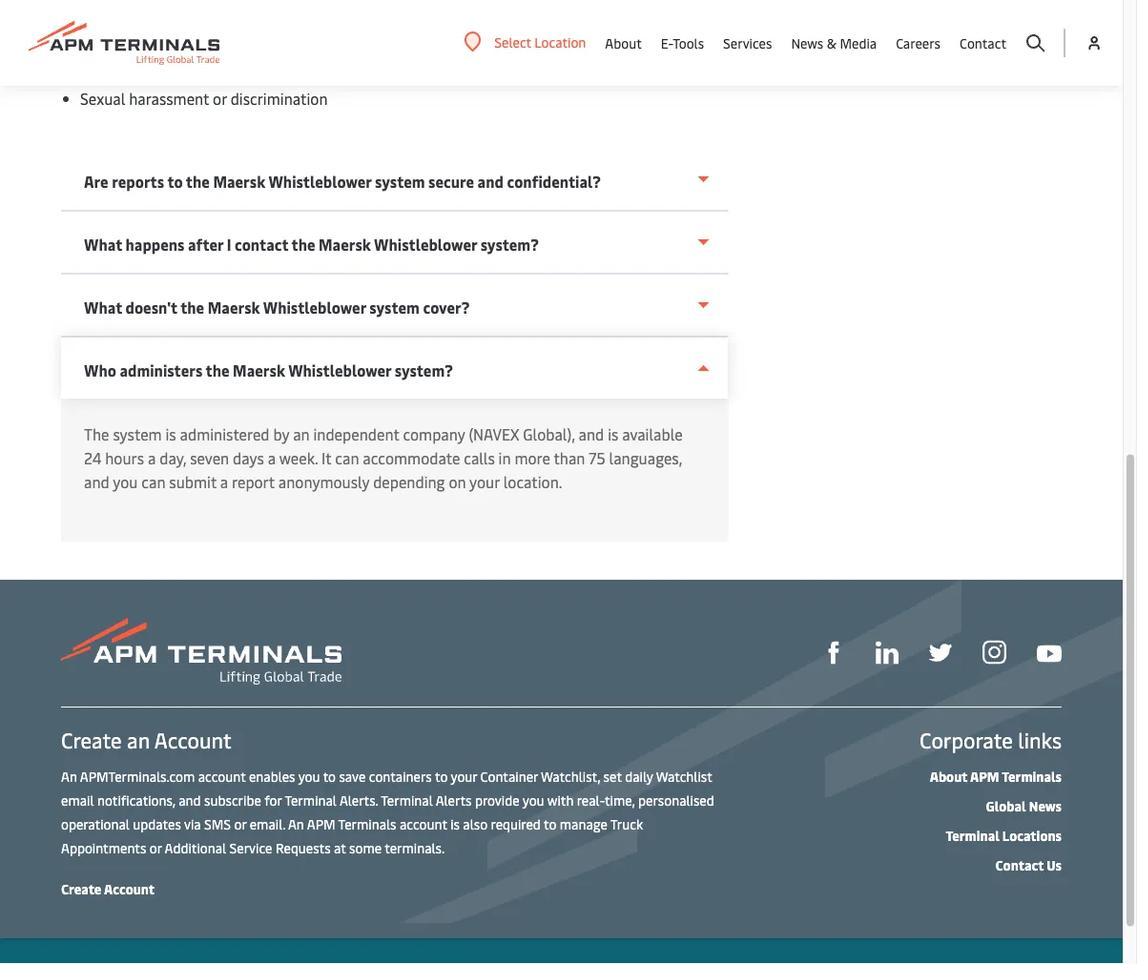 Task type: locate. For each thing, give the bounding box(es) containing it.
terminal down containers on the bottom of page
[[381, 791, 433, 809]]

1 vertical spatial contact
[[995, 856, 1044, 874]]

an up apmterminals.com
[[127, 726, 150, 755]]

1 vertical spatial news
[[1029, 797, 1062, 815]]

apm up requests
[[307, 815, 335, 833]]

terminals up some
[[338, 815, 396, 833]]

your up alerts on the left
[[451, 767, 477, 786]]

your
[[469, 472, 500, 493], [451, 767, 477, 786]]

0 vertical spatial terminals
[[1002, 767, 1062, 786]]

is up "day,"
[[165, 424, 176, 445]]

and inside the an apmterminals.com account enables you to save containers to your container watchlist, set daily watchlist email notifications, and subscribe for terminal alerts. terminal alerts provide you with real-time, personalised operational updates via sms or email. an apm terminals account is also required to manage truck appointments or additional service requests at some terminals.
[[179, 791, 201, 809]]

your inside the an apmterminals.com account enables you to save containers to your container watchlist, set daily watchlist email notifications, and subscribe for terminal alerts. terminal alerts provide you with real-time, personalised operational updates via sms or email. an apm terminals account is also required to manage truck appointments or additional service requests at some terminals.
[[451, 767, 477, 786]]

0 vertical spatial an
[[293, 424, 310, 445]]

administers
[[120, 361, 202, 381]]

can right it at top
[[335, 448, 359, 469]]

1 horizontal spatial news
[[1029, 797, 1062, 815]]

1 horizontal spatial an
[[288, 815, 304, 833]]

whistleblower
[[268, 172, 371, 192], [374, 235, 477, 255], [263, 298, 366, 318], [288, 361, 391, 381]]

company
[[403, 424, 465, 445]]

1 horizontal spatial you
[[298, 767, 320, 786]]

2 create from the top
[[61, 880, 101, 898]]

system? down confidential?
[[480, 235, 539, 255]]

account up subscribe
[[198, 767, 246, 786]]

are reports to the maersk whistleblower system secure and confidential? button
[[61, 149, 728, 212]]

create up apmterminals.com
[[61, 726, 122, 755]]

an up requests
[[288, 815, 304, 833]]

who administers the maersk whistleblower system? button
[[61, 338, 728, 399]]

terminal right for
[[285, 791, 337, 809]]

0 horizontal spatial apm
[[307, 815, 335, 833]]

a left "day,"
[[148, 448, 156, 469]]

1 horizontal spatial an
[[293, 424, 310, 445]]

what left happens
[[84, 235, 122, 255]]

global news link
[[986, 797, 1062, 815]]

discrimination
[[230, 89, 328, 109]]

e-
[[661, 34, 673, 52]]

apm up global
[[970, 767, 999, 786]]

you right enables
[[298, 767, 320, 786]]

2 vertical spatial or
[[150, 839, 162, 857]]

whistleblower up cover? at the top
[[374, 235, 477, 255]]

safety
[[205, 57, 247, 78]]

&
[[827, 34, 837, 52]]

1 vertical spatial can
[[141, 472, 165, 493]]

days
[[233, 448, 264, 469]]

seven
[[190, 448, 229, 469]]

or down updates
[[150, 839, 162, 857]]

0 vertical spatial what
[[84, 235, 122, 255]]

contact
[[960, 34, 1006, 52], [995, 856, 1044, 874]]

more
[[515, 448, 550, 469]]

to
[[135, 57, 150, 78], [167, 172, 183, 192], [323, 767, 336, 786], [435, 767, 448, 786], [544, 815, 556, 833]]

threats
[[80, 57, 132, 78]]

0 horizontal spatial system?
[[395, 361, 453, 381]]

and inside dropdown button
[[478, 172, 504, 192]]

0 vertical spatial system?
[[480, 235, 539, 255]]

system inside 'the system is administered by an independent company (navex global), and is available 24 hours a day, seven days a week. it can accommodate calls in more than 75 languages, and you can submit a report anonymously depending on your location.'
[[113, 424, 162, 445]]

in
[[499, 448, 511, 469]]

environment
[[280, 57, 367, 78]]

system
[[375, 172, 425, 192], [369, 298, 420, 318], [113, 424, 162, 445]]

about for about apm terminals
[[930, 767, 967, 786]]

corporate links
[[919, 726, 1062, 755]]

a down seven
[[220, 472, 228, 493]]

terminal locations
[[946, 827, 1062, 845]]

system left cover? at the top
[[369, 298, 420, 318]]

2 vertical spatial system
[[113, 424, 162, 445]]

alerts
[[436, 791, 472, 809]]

updates
[[133, 815, 181, 833]]

and right secure
[[478, 172, 504, 192]]

submit
[[169, 472, 216, 493]]

1 what from the top
[[84, 235, 122, 255]]

about left e-
[[605, 34, 642, 52]]

apmt footer logo image
[[61, 619, 341, 685]]

terminal
[[285, 791, 337, 809], [381, 791, 433, 809], [946, 827, 999, 845]]

you down hours
[[113, 472, 138, 493]]

terminal down global
[[946, 827, 999, 845]]

account up terminals.
[[400, 815, 447, 833]]

0 horizontal spatial you
[[113, 472, 138, 493]]

news inside dropdown button
[[791, 34, 823, 52]]

1 horizontal spatial account
[[400, 815, 447, 833]]

system? up "company"
[[395, 361, 453, 381]]

you left the with
[[522, 791, 544, 809]]

global
[[986, 797, 1026, 815]]

an right the by
[[293, 424, 310, 445]]

independent
[[313, 424, 399, 445]]

0 horizontal spatial about
[[605, 34, 642, 52]]

is
[[165, 424, 176, 445], [608, 424, 618, 445], [450, 815, 460, 833]]

an
[[61, 767, 77, 786], [288, 815, 304, 833]]

contact us
[[995, 856, 1062, 874]]

contact down the locations
[[995, 856, 1044, 874]]

1 horizontal spatial system?
[[480, 235, 539, 255]]

0 horizontal spatial an
[[127, 726, 150, 755]]

what for what happens after i contact the maersk whistleblower system?
[[84, 235, 122, 255]]

reports
[[112, 172, 164, 192]]

for
[[264, 791, 282, 809]]

can down "day,"
[[141, 472, 165, 493]]

0 vertical spatial account
[[154, 726, 232, 755]]

and up via
[[179, 791, 201, 809]]

2 vertical spatial you
[[522, 791, 544, 809]]

or
[[213, 89, 227, 109], [234, 815, 246, 833], [150, 839, 162, 857]]

and down 24
[[84, 472, 109, 493]]

what left doesn't
[[84, 298, 122, 318]]

account
[[198, 767, 246, 786], [400, 815, 447, 833]]

0 vertical spatial an
[[61, 767, 77, 786]]

0 horizontal spatial a
[[148, 448, 156, 469]]

2 horizontal spatial you
[[522, 791, 544, 809]]

and up 75 at the right of page
[[579, 424, 604, 445]]

hours
[[105, 448, 144, 469]]

terminals
[[1002, 767, 1062, 786], [338, 815, 396, 833]]

to right reports
[[167, 172, 183, 192]]

1 vertical spatial account
[[104, 880, 155, 898]]

news up the locations
[[1029, 797, 1062, 815]]

available
[[622, 424, 683, 445]]

after
[[188, 235, 223, 255]]

with
[[547, 791, 574, 809]]

happens
[[125, 235, 184, 255]]

youtube image
[[1037, 646, 1062, 663]]

who
[[84, 361, 116, 381]]

1 vertical spatial your
[[451, 767, 477, 786]]

1 vertical spatial about
[[930, 767, 967, 786]]

an up 'email'
[[61, 767, 77, 786]]

report
[[232, 472, 275, 493]]

to left save
[[323, 767, 336, 786]]

1 vertical spatial what
[[84, 298, 122, 318]]

1 vertical spatial or
[[234, 815, 246, 833]]

the
[[186, 172, 210, 192], [291, 235, 315, 255], [180, 298, 204, 318], [206, 361, 229, 381]]

0 vertical spatial you
[[113, 472, 138, 493]]

news left &
[[791, 34, 823, 52]]

is left available
[[608, 424, 618, 445]]

us
[[1047, 856, 1062, 874]]

0 horizontal spatial terminals
[[338, 815, 396, 833]]

privacy
[[116, 26, 164, 46]]

1 horizontal spatial can
[[335, 448, 359, 469]]

1 horizontal spatial apm
[[970, 767, 999, 786]]

0 vertical spatial apm
[[970, 767, 999, 786]]

1 vertical spatial apm
[[307, 815, 335, 833]]

0 vertical spatial or
[[213, 89, 227, 109]]

shape link
[[822, 639, 845, 665]]

system up hours
[[113, 424, 162, 445]]

the
[[84, 424, 109, 445]]

0 horizontal spatial or
[[150, 839, 162, 857]]

twitter image
[[929, 642, 952, 665]]

corporate
[[919, 726, 1013, 755]]

fill 44 link
[[929, 639, 952, 665]]

0 vertical spatial your
[[469, 472, 500, 493]]

0 horizontal spatial news
[[791, 34, 823, 52]]

system left secure
[[375, 172, 425, 192]]

contact button
[[960, 0, 1006, 86]]

1 vertical spatial terminals
[[338, 815, 396, 833]]

apm inside the an apmterminals.com account enables you to save containers to your container watchlist, set daily watchlist email notifications, and subscribe for terminal alerts. terminal alerts provide you with real-time, personalised operational updates via sms or email. an apm terminals account is also required to manage truck appointments or additional service requests at some terminals.
[[307, 815, 335, 833]]

1 create from the top
[[61, 726, 122, 755]]

terminals up global news link
[[1002, 767, 1062, 786]]

by
[[273, 424, 289, 445]]

1 horizontal spatial a
[[220, 472, 228, 493]]

whistleblower up independent on the left top
[[288, 361, 391, 381]]

contact right 'careers' dropdown button at right
[[960, 34, 1006, 52]]

or down the threats to health, safety and environment
[[213, 89, 227, 109]]

facebook image
[[822, 642, 845, 665]]

anonymously
[[278, 472, 369, 493]]

create
[[61, 726, 122, 755], [61, 880, 101, 898]]

your down calls
[[469, 472, 500, 493]]

(navex
[[469, 424, 519, 445]]

time,
[[605, 791, 635, 809]]

account down "appointments"
[[104, 880, 155, 898]]

0 vertical spatial about
[[605, 34, 642, 52]]

alerts.
[[339, 791, 378, 809]]

2 horizontal spatial a
[[268, 448, 276, 469]]

apm
[[970, 767, 999, 786], [307, 815, 335, 833]]

global news
[[986, 797, 1062, 815]]

1 vertical spatial system
[[369, 298, 420, 318]]

contact for contact us
[[995, 856, 1044, 874]]

you inside 'the system is administered by an independent company (navex global), and is available 24 hours a day, seven days a week. it can accommodate calls in more than 75 languages, and you can submit a report anonymously depending on your location.'
[[113, 472, 138, 493]]

1 horizontal spatial about
[[930, 767, 967, 786]]

0 vertical spatial create
[[61, 726, 122, 755]]

0 horizontal spatial account
[[198, 767, 246, 786]]

or right the sms
[[234, 815, 246, 833]]

2 horizontal spatial is
[[608, 424, 618, 445]]

global),
[[523, 424, 575, 445]]

2 what from the top
[[84, 298, 122, 318]]

a right "days"
[[268, 448, 276, 469]]

you
[[113, 472, 138, 493], [298, 767, 320, 786], [522, 791, 544, 809]]

instagram image
[[982, 641, 1006, 665]]

watchlist
[[656, 767, 712, 786]]

at
[[334, 839, 346, 857]]

it
[[322, 448, 331, 469]]

truck
[[610, 815, 643, 833]]

about down corporate
[[930, 767, 967, 786]]

location.
[[503, 472, 562, 493]]

0 vertical spatial contact
[[960, 34, 1006, 52]]

account up apmterminals.com
[[154, 726, 232, 755]]

1 vertical spatial you
[[298, 767, 320, 786]]

1 vertical spatial create
[[61, 880, 101, 898]]

is left also
[[450, 815, 460, 833]]

create down "appointments"
[[61, 880, 101, 898]]

1 horizontal spatial is
[[450, 815, 460, 833]]

0 vertical spatial news
[[791, 34, 823, 52]]



Task type: describe. For each thing, give the bounding box(es) containing it.
additional
[[165, 839, 226, 857]]

news & media
[[791, 34, 877, 52]]

maersk down what doesn't the maersk whistleblower system cover?
[[233, 361, 285, 381]]

than
[[554, 448, 585, 469]]

health,
[[154, 57, 201, 78]]

maersk up i
[[213, 172, 265, 192]]

0 horizontal spatial is
[[165, 424, 176, 445]]

0 horizontal spatial terminal
[[285, 791, 337, 809]]

data
[[80, 26, 112, 46]]

operational
[[61, 815, 130, 833]]

enables
[[249, 767, 295, 786]]

links
[[1018, 726, 1062, 755]]

watchlist,
[[541, 767, 600, 786]]

the right contact
[[291, 235, 315, 255]]

contact
[[235, 235, 288, 255]]

news & media button
[[791, 0, 877, 86]]

also
[[463, 815, 488, 833]]

the right reports
[[186, 172, 210, 192]]

on
[[449, 472, 466, 493]]

1 horizontal spatial terminal
[[381, 791, 433, 809]]

create for create an account
[[61, 726, 122, 755]]

cover?
[[423, 298, 470, 318]]

linkedin image
[[876, 642, 899, 665]]

via
[[184, 815, 201, 833]]

create account link
[[61, 880, 155, 898]]

0 vertical spatial can
[[335, 448, 359, 469]]

what for what doesn't the maersk whistleblower system cover?
[[84, 298, 122, 318]]

confidential?
[[507, 172, 601, 192]]

e-tools button
[[661, 0, 704, 86]]

email.
[[250, 815, 285, 833]]

careers button
[[896, 0, 941, 86]]

0 horizontal spatial can
[[141, 472, 165, 493]]

an inside 'the system is administered by an independent company (navex global), and is available 24 hours a day, seven days a week. it can accommodate calls in more than 75 languages, and you can submit a report anonymously depending on your location.'
[[293, 424, 310, 445]]

doesn't
[[125, 298, 177, 318]]

what doesn't the maersk whistleblower system cover? button
[[61, 275, 728, 338]]

create for create account
[[61, 880, 101, 898]]

accommodate
[[363, 448, 460, 469]]

1 vertical spatial system?
[[395, 361, 453, 381]]

2 horizontal spatial terminal
[[946, 827, 999, 845]]

terminals inside the an apmterminals.com account enables you to save containers to your container watchlist, set daily watchlist email notifications, and subscribe for terminal alerts. terminal alerts provide you with real-time, personalised operational updates via sms or email. an apm terminals account is also required to manage truck appointments or additional service requests at some terminals.
[[338, 815, 396, 833]]

to inside dropdown button
[[167, 172, 183, 192]]

linkedin__x28_alt_x29__3_ link
[[876, 639, 899, 665]]

are
[[84, 172, 108, 192]]

terminals.
[[385, 839, 445, 857]]

0 vertical spatial system
[[375, 172, 425, 192]]

an apmterminals.com account enables you to save containers to your container watchlist, set daily watchlist email notifications, and subscribe for terminal alerts. terminal alerts provide you with real-time, personalised operational updates via sms or email. an apm terminals account is also required to manage truck appointments or additional service requests at some terminals.
[[61, 767, 714, 857]]

the right administers
[[206, 361, 229, 381]]

save
[[339, 767, 366, 786]]

services
[[723, 34, 772, 52]]

data privacy
[[80, 26, 164, 46]]

are reports to the maersk whistleblower system secure and confidential?
[[84, 172, 601, 192]]

e-tools
[[661, 34, 704, 52]]

what doesn't the maersk whistleblower system cover?
[[84, 298, 470, 318]]

select
[[494, 33, 531, 51]]

your inside 'the system is administered by an independent company (navex global), and is available 24 hours a day, seven days a week. it can accommodate calls in more than 75 languages, and you can submit a report anonymously depending on your location.'
[[469, 472, 500, 493]]

1 horizontal spatial or
[[213, 89, 227, 109]]

administered
[[180, 424, 269, 445]]

depending
[[373, 472, 445, 493]]

calls
[[464, 448, 495, 469]]

whistleblower down what happens after i contact the maersk whistleblower system?
[[263, 298, 366, 318]]

and up discrimination on the left of page
[[251, 57, 276, 78]]

1 vertical spatial an
[[127, 726, 150, 755]]

2 horizontal spatial or
[[234, 815, 246, 833]]

1 vertical spatial an
[[288, 815, 304, 833]]

week.
[[279, 448, 318, 469]]

terminal locations link
[[946, 827, 1062, 845]]

email
[[61, 791, 94, 809]]

1 horizontal spatial terminals
[[1002, 767, 1062, 786]]

is inside the an apmterminals.com account enables you to save containers to your container watchlist, set daily watchlist email notifications, and subscribe for terminal alerts. terminal alerts provide you with real-time, personalised operational updates via sms or email. an apm terminals account is also required to manage truck appointments or additional service requests at some terminals.
[[450, 815, 460, 833]]

maersk down i
[[208, 298, 260, 318]]

you tube link
[[1037, 640, 1062, 664]]

real-
[[577, 791, 605, 809]]

0 vertical spatial account
[[198, 767, 246, 786]]

to up alerts on the left
[[435, 767, 448, 786]]

some
[[349, 839, 382, 857]]

to down the with
[[544, 815, 556, 833]]

select location
[[494, 33, 586, 51]]

the right doesn't
[[180, 298, 204, 318]]

i
[[227, 235, 231, 255]]

manage
[[560, 815, 607, 833]]

service
[[229, 839, 272, 857]]

what happens after i contact the maersk whistleblower system?
[[84, 235, 539, 255]]

requests
[[276, 839, 331, 857]]

contact for contact
[[960, 34, 1006, 52]]

careers
[[896, 34, 941, 52]]

daily
[[625, 767, 653, 786]]

about for about
[[605, 34, 642, 52]]

1 vertical spatial account
[[400, 815, 447, 833]]

personalised
[[638, 791, 714, 809]]

sexual harassment or discrimination
[[80, 89, 328, 109]]

appointments
[[61, 839, 146, 857]]

whistleblower up what happens after i contact the maersk whistleblower system?
[[268, 172, 371, 192]]

set
[[603, 767, 622, 786]]

75
[[589, 448, 605, 469]]

24
[[84, 448, 101, 469]]

sms
[[204, 815, 231, 833]]

the system is administered by an independent company (navex global), and is available 24 hours a day, seven days a week. it can accommodate calls in more than 75 languages, and you can submit a report anonymously depending on your location.
[[84, 424, 683, 493]]

0 horizontal spatial an
[[61, 767, 77, 786]]

secure
[[428, 172, 474, 192]]

containers
[[369, 767, 432, 786]]

container
[[480, 767, 538, 786]]

required
[[491, 815, 541, 833]]

about apm terminals
[[930, 767, 1062, 786]]

subscribe
[[204, 791, 261, 809]]

languages,
[[609, 448, 682, 469]]

harassment
[[129, 89, 209, 109]]

sexual
[[80, 89, 125, 109]]

to down privacy at the top left
[[135, 57, 150, 78]]

instagram link
[[982, 639, 1006, 665]]

maersk down are reports to the maersk whistleblower system secure and confidential?
[[319, 235, 371, 255]]

apmterminals.com
[[80, 767, 195, 786]]

tools
[[673, 34, 704, 52]]

contact us link
[[995, 856, 1062, 874]]

day,
[[159, 448, 186, 469]]



Task type: vqa. For each thing, say whether or not it's contained in the screenshot.
left About
yes



